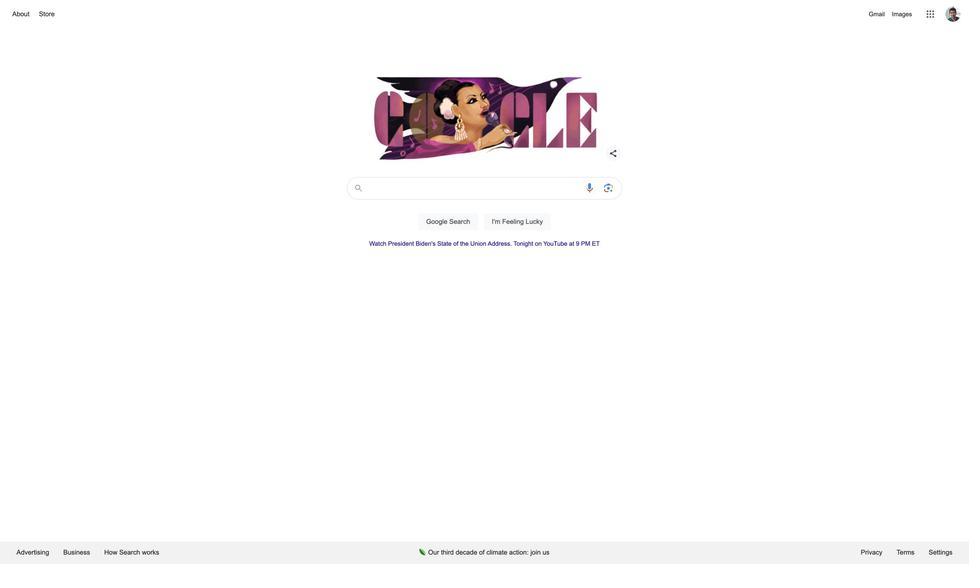 Task type: vqa. For each thing, say whether or not it's contained in the screenshot.
Return Text Box
no



Task type: locate. For each thing, give the bounding box(es) containing it.
search by image image
[[603, 182, 614, 194]]

None search field
[[9, 174, 960, 241]]

lola beltrán's 92nd birthday image
[[367, 71, 602, 165]]



Task type: describe. For each thing, give the bounding box(es) containing it.
search by voice image
[[584, 182, 595, 194]]



